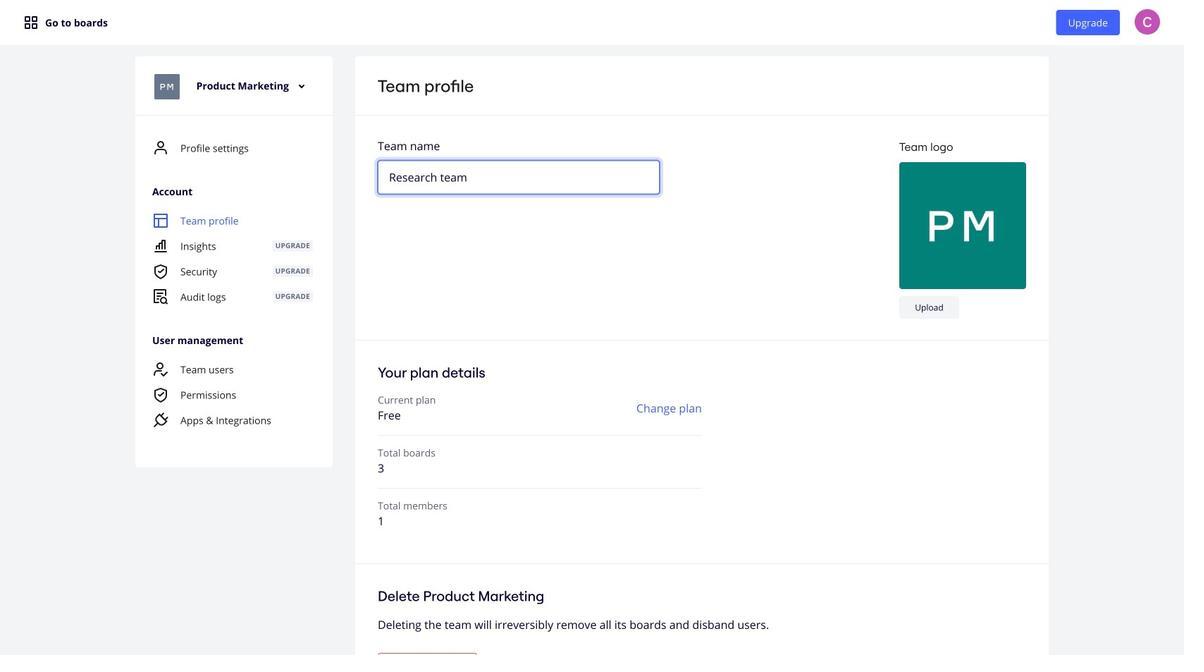 Task type: locate. For each thing, give the bounding box(es) containing it.
None text field
[[378, 160, 660, 194]]

1 menu from the top
[[135, 135, 330, 445]]

default profile avatar image
[[900, 162, 1027, 289]]

menu
[[135, 135, 330, 445], [135, 208, 330, 310], [135, 357, 330, 433]]

spagx image
[[23, 14, 39, 31]]

menu bar element
[[0, 0, 1185, 45]]



Task type: describe. For each thing, give the bounding box(es) containing it.
3 menu from the top
[[135, 357, 330, 433]]

2 menu from the top
[[135, 208, 330, 310]]

user menu: chirpy chipmunk image
[[1135, 9, 1161, 35]]



Task type: vqa. For each thing, say whether or not it's contained in the screenshot.
Profile settings tab list
no



